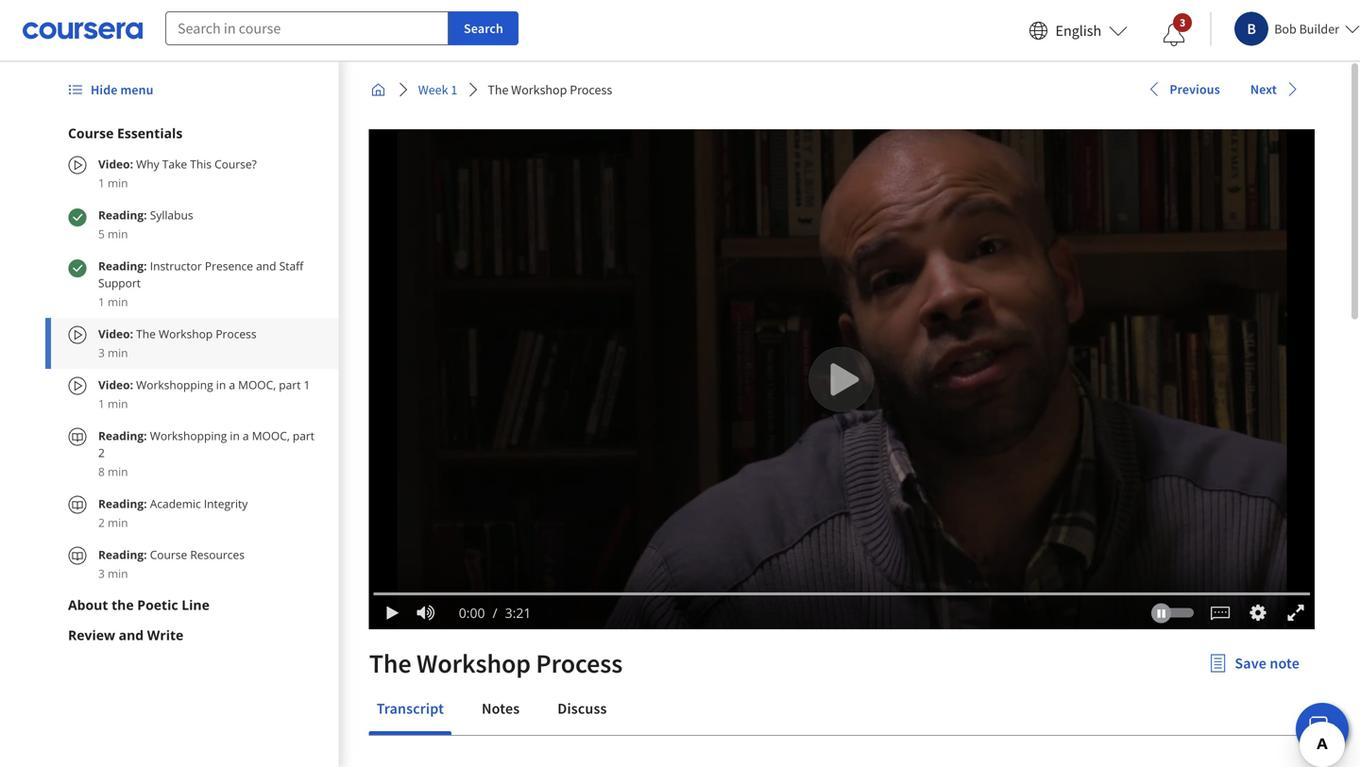 Task type: vqa. For each thing, say whether or not it's contained in the screenshot.


Task type: locate. For each thing, give the bounding box(es) containing it.
0 vertical spatial part
[[279, 377, 301, 393]]

previous
[[1170, 81, 1220, 98]]

0 vertical spatial video:
[[98, 156, 133, 172]]

reading:
[[98, 207, 147, 223], [98, 258, 150, 274], [98, 428, 150, 444], [98, 496, 147, 512], [98, 547, 147, 563]]

and inside 'instructor presence and staff support'
[[256, 258, 276, 274]]

course inside dropdown button
[[68, 124, 114, 142]]

the workshop process down 'search'
[[488, 81, 612, 98]]

workshop down search button
[[511, 81, 567, 98]]

1 vertical spatial a
[[243, 428, 249, 444]]

2
[[98, 445, 105, 461], [98, 515, 105, 531]]

staff
[[279, 258, 303, 274]]

0 horizontal spatial the
[[136, 326, 156, 342]]

course?
[[214, 156, 257, 172]]

course down "reading: academic integrity 2 min"
[[150, 547, 187, 563]]

2 vertical spatial video:
[[98, 377, 133, 393]]

reading: inside reading: course resources 3 min
[[98, 547, 147, 563]]

0 horizontal spatial a
[[229, 377, 235, 393]]

3 down 1 min
[[98, 345, 105, 361]]

1
[[451, 81, 457, 98], [98, 175, 105, 191], [98, 294, 105, 310], [304, 377, 310, 393], [98, 396, 105, 412]]

in
[[216, 377, 226, 393], [230, 428, 240, 444]]

process
[[570, 81, 612, 98], [216, 326, 257, 342], [536, 647, 623, 681]]

2 horizontal spatial the
[[488, 81, 509, 98]]

english
[[1056, 21, 1102, 40]]

2 vertical spatial the
[[369, 647, 411, 681]]

save
[[1235, 655, 1267, 673]]

2 vertical spatial workshop
[[417, 647, 531, 681]]

and down 'about the poetic line'
[[119, 627, 144, 645]]

min down support
[[108, 294, 128, 310]]

2 video: from the top
[[98, 326, 133, 342]]

academic
[[150, 496, 201, 512]]

min right 8
[[108, 464, 128, 480]]

3 inside dropdown button
[[1180, 15, 1186, 30]]

5 min from the top
[[108, 396, 128, 412]]

0 vertical spatial 3
[[1180, 15, 1186, 30]]

course essentials button
[[68, 124, 316, 143]]

1 vertical spatial the workshop process
[[369, 647, 623, 681]]

1 horizontal spatial course
[[150, 547, 187, 563]]

the up the 'transcript' button
[[369, 647, 411, 681]]

0 horizontal spatial course
[[68, 124, 114, 142]]

discuss
[[558, 700, 607, 719]]

0 vertical spatial workshopping
[[136, 377, 213, 393]]

and
[[256, 258, 276, 274], [119, 627, 144, 645]]

about the poetic line
[[68, 596, 210, 614]]

1 reading: from the top
[[98, 207, 147, 223]]

show notifications image
[[1163, 24, 1186, 46]]

review
[[68, 627, 115, 645]]

process inside the workshop process link
[[570, 81, 612, 98]]

video: inside video: workshopping in a mooc, part 1 1 min
[[98, 377, 133, 393]]

the right "week 1"
[[488, 81, 509, 98]]

resources
[[190, 547, 245, 563]]

3:21
[[505, 604, 531, 622]]

video: workshopping in a mooc, part 1 1 min
[[98, 377, 310, 412]]

completed image
[[68, 259, 87, 278]]

0 vertical spatial mooc,
[[238, 377, 276, 393]]

0 vertical spatial course
[[68, 124, 114, 142]]

bob
[[1274, 20, 1297, 37]]

3 min from the top
[[108, 294, 128, 310]]

a up workshopping in a mooc, part 2
[[229, 377, 235, 393]]

take
[[162, 156, 187, 172]]

the down support
[[136, 326, 156, 342]]

min inside video: workshopping in a mooc, part 1 1 min
[[108, 396, 128, 412]]

4 reading: from the top
[[98, 496, 147, 512]]

min inside reading: course resources 3 min
[[108, 566, 128, 582]]

min down 1 min
[[108, 345, 128, 361]]

3
[[1180, 15, 1186, 30], [98, 345, 105, 361], [98, 566, 105, 582]]

video:
[[98, 156, 133, 172], [98, 326, 133, 342], [98, 377, 133, 393]]

transcript
[[377, 700, 444, 719]]

0 vertical spatial a
[[229, 377, 235, 393]]

mooc,
[[238, 377, 276, 393], [252, 428, 290, 444]]

reading: for course resources
[[98, 547, 147, 563]]

min up 8 min at bottom
[[108, 396, 128, 412]]

workshopping
[[136, 377, 213, 393], [150, 428, 227, 444]]

process inside 'video: the workshop process 3 min'
[[216, 326, 257, 342]]

2 min from the top
[[108, 226, 128, 242]]

chat with us image
[[1307, 715, 1337, 745]]

workshop down 0:00
[[417, 647, 531, 681]]

min inside 'video: the workshop process 3 min'
[[108, 345, 128, 361]]

3 inside reading: course resources 3 min
[[98, 566, 105, 582]]

hide menu button
[[60, 73, 161, 107]]

0 horizontal spatial in
[[216, 377, 226, 393]]

1 horizontal spatial in
[[230, 428, 240, 444]]

b
[[1247, 19, 1256, 38]]

min up the
[[108, 566, 128, 582]]

1 2 from the top
[[98, 445, 105, 461]]

0 vertical spatial process
[[570, 81, 612, 98]]

video: for video: workshopping in a mooc, part 1 1 min
[[98, 377, 133, 393]]

min down 8 min at bottom
[[108, 515, 128, 531]]

1 vertical spatial workshop
[[159, 326, 213, 342]]

2 up 8
[[98, 445, 105, 461]]

4 min from the top
[[108, 345, 128, 361]]

related lecture content tabs tab list
[[369, 687, 1315, 736]]

min
[[108, 175, 128, 191], [108, 226, 128, 242], [108, 294, 128, 310], [108, 345, 128, 361], [108, 396, 128, 412], [108, 464, 128, 480], [108, 515, 128, 531], [108, 566, 128, 582]]

course
[[68, 124, 114, 142], [150, 547, 187, 563]]

2 2 from the top
[[98, 515, 105, 531]]

min up reading: syllabus 5 min
[[108, 175, 128, 191]]

1 vertical spatial part
[[293, 428, 315, 444]]

workshop down 'instructor presence and staff support'
[[159, 326, 213, 342]]

3 up about
[[98, 566, 105, 582]]

2 vertical spatial 3
[[98, 566, 105, 582]]

0:00 / 3:21
[[459, 604, 531, 622]]

video: inside 'video: the workshop process 3 min'
[[98, 326, 133, 342]]

course down hide
[[68, 124, 114, 142]]

in inside workshopping in a mooc, part 2
[[230, 428, 240, 444]]

reading: inside reading: syllabus 5 min
[[98, 207, 147, 223]]

1 min
[[98, 294, 128, 310]]

1 vertical spatial in
[[230, 428, 240, 444]]

completed image
[[68, 208, 87, 227]]

0 horizontal spatial and
[[119, 627, 144, 645]]

0 vertical spatial workshop
[[511, 81, 567, 98]]

reading: up support
[[98, 258, 150, 274]]

the
[[488, 81, 509, 98], [136, 326, 156, 342], [369, 647, 411, 681]]

video: inside video: why take this course? 1 min
[[98, 156, 133, 172]]

2 inside "reading: academic integrity 2 min"
[[98, 515, 105, 531]]

save note button
[[1193, 641, 1315, 687]]

1 vertical spatial the
[[136, 326, 156, 342]]

0 vertical spatial the workshop process
[[488, 81, 612, 98]]

video: down 'video: the workshop process 3 min'
[[98, 377, 133, 393]]

reading: up the
[[98, 547, 147, 563]]

instructor presence and staff support
[[98, 258, 303, 291]]

7 min from the top
[[108, 515, 128, 531]]

mooc, up workshopping in a mooc, part 2
[[238, 377, 276, 393]]

1 horizontal spatial and
[[256, 258, 276, 274]]

full screen image
[[1284, 604, 1308, 623]]

course inside reading: course resources 3 min
[[150, 547, 187, 563]]

reading: up 8 min at bottom
[[98, 428, 150, 444]]

3 up previous button in the right of the page
[[1180, 15, 1186, 30]]

Search in course text field
[[165, 11, 449, 45]]

reading: down 8 min at bottom
[[98, 496, 147, 512]]

min right 5
[[108, 226, 128, 242]]

3 video: from the top
[[98, 377, 133, 393]]

workshopping down 'video: the workshop process 3 min'
[[136, 377, 213, 393]]

1 vertical spatial workshopping
[[150, 428, 227, 444]]

1 video: from the top
[[98, 156, 133, 172]]

in down video: workshopping in a mooc, part 1 1 min
[[230, 428, 240, 444]]

video: left why
[[98, 156, 133, 172]]

next button
[[1243, 72, 1307, 106]]

a
[[229, 377, 235, 393], [243, 428, 249, 444]]

1 horizontal spatial a
[[243, 428, 249, 444]]

1 vertical spatial and
[[119, 627, 144, 645]]

1 vertical spatial 3
[[98, 345, 105, 361]]

workshopping inside video: workshopping in a mooc, part 1 1 min
[[136, 377, 213, 393]]

0 vertical spatial and
[[256, 258, 276, 274]]

the workshop process up notes button
[[369, 647, 623, 681]]

1 vertical spatial mooc,
[[252, 428, 290, 444]]

workshopping down video: workshopping in a mooc, part 1 1 min
[[150, 428, 227, 444]]

home image
[[371, 82, 386, 97]]

reading: inside "reading: academic integrity 2 min"
[[98, 496, 147, 512]]

2 down 8
[[98, 515, 105, 531]]

mooc, down video: workshopping in a mooc, part 1 1 min
[[252, 428, 290, 444]]

review and write button
[[68, 626, 316, 645]]

video: the workshop process 3 min
[[98, 326, 257, 361]]

workshop
[[511, 81, 567, 98], [159, 326, 213, 342], [417, 647, 531, 681]]

a down video: workshopping in a mooc, part 1 1 min
[[243, 428, 249, 444]]

0 vertical spatial 2
[[98, 445, 105, 461]]

8 min from the top
[[108, 566, 128, 582]]

part
[[279, 377, 301, 393], [293, 428, 315, 444]]

reading: up 5
[[98, 207, 147, 223]]

integrity
[[204, 496, 248, 512]]

the workshop process
[[488, 81, 612, 98], [369, 647, 623, 681]]

and left staff
[[256, 258, 276, 274]]

1 vertical spatial process
[[216, 326, 257, 342]]

5 reading: from the top
[[98, 547, 147, 563]]

1 vertical spatial video:
[[98, 326, 133, 342]]

in down 'video: the workshop process 3 min'
[[216, 377, 226, 393]]

1 inside video: why take this course? 1 min
[[98, 175, 105, 191]]

reading: for syllabus
[[98, 207, 147, 223]]

0 vertical spatial in
[[216, 377, 226, 393]]

play image
[[383, 606, 402, 621]]

bob builder
[[1274, 20, 1339, 37]]

6 min from the top
[[108, 464, 128, 480]]

1 vertical spatial course
[[150, 547, 187, 563]]

1 vertical spatial 2
[[98, 515, 105, 531]]

1 min from the top
[[108, 175, 128, 191]]

video: down 1 min
[[98, 326, 133, 342]]



Task type: describe. For each thing, give the bounding box(es) containing it.
note
[[1270, 655, 1300, 673]]

week
[[418, 81, 448, 98]]

a inside workshopping in a mooc, part 2
[[243, 428, 249, 444]]

this
[[190, 156, 212, 172]]

search
[[464, 20, 503, 37]]

reading: course resources 3 min
[[98, 547, 245, 582]]

poetic
[[137, 596, 178, 614]]

coursera image
[[23, 15, 143, 46]]

min inside "reading: academic integrity 2 min"
[[108, 515, 128, 531]]

0:00
[[459, 604, 485, 622]]

part inside video: workshopping in a mooc, part 1 1 min
[[279, 377, 301, 393]]

1 horizontal spatial the
[[369, 647, 411, 681]]

save note
[[1235, 655, 1300, 673]]

mute image
[[414, 604, 438, 623]]

search button
[[449, 11, 519, 45]]

notes button
[[474, 687, 527, 732]]

2 inside workshopping in a mooc, part 2
[[98, 445, 105, 461]]

video: for video: why take this course? 1 min
[[98, 156, 133, 172]]

3 button
[[1148, 12, 1201, 58]]

week 1 link
[[411, 73, 465, 107]]

the workshop process link
[[480, 73, 620, 107]]

builder
[[1299, 20, 1339, 37]]

part inside workshopping in a mooc, part 2
[[293, 428, 315, 444]]

workshopping inside workshopping in a mooc, part 2
[[150, 428, 227, 444]]

8
[[98, 464, 105, 480]]

hide
[[91, 81, 118, 98]]

8 min
[[98, 464, 128, 480]]

a inside video: workshopping in a mooc, part 1 1 min
[[229, 377, 235, 393]]

reading: academic integrity 2 min
[[98, 496, 248, 531]]

about the poetic line button
[[68, 596, 316, 615]]

3 reading: from the top
[[98, 428, 150, 444]]

workshop inside 'video: the workshop process 3 min'
[[159, 326, 213, 342]]

course essentials
[[68, 124, 183, 142]]

previous button
[[1139, 72, 1228, 106]]

reading: syllabus 5 min
[[98, 207, 193, 242]]

min inside video: why take this course? 1 min
[[108, 175, 128, 191]]

essentials
[[117, 124, 183, 142]]

presence
[[205, 258, 253, 274]]

next
[[1250, 81, 1277, 98]]

reading: for academic integrity
[[98, 496, 147, 512]]

the inside 'video: the workshop process 3 min'
[[136, 326, 156, 342]]

about
[[68, 596, 108, 614]]

notes
[[482, 700, 520, 719]]

support
[[98, 275, 141, 291]]

week 1
[[418, 81, 457, 98]]

3 minutes 21 seconds element
[[505, 604, 531, 622]]

instructor
[[150, 258, 202, 274]]

video: why take this course? 1 min
[[98, 156, 257, 191]]

line
[[182, 596, 210, 614]]

english button
[[1022, 0, 1136, 61]]

min inside reading: syllabus 5 min
[[108, 226, 128, 242]]

discuss button
[[550, 687, 614, 732]]

menu
[[120, 81, 154, 98]]

mooc, inside workshopping in a mooc, part 2
[[252, 428, 290, 444]]

3 inside 'video: the workshop process 3 min'
[[98, 345, 105, 361]]

2 vertical spatial process
[[536, 647, 623, 681]]

/
[[493, 604, 497, 622]]

5
[[98, 226, 105, 242]]

workshopping in a mooc, part 2
[[98, 428, 315, 461]]

and inside "dropdown button"
[[119, 627, 144, 645]]

0 vertical spatial the
[[488, 81, 509, 98]]

write
[[147, 627, 184, 645]]

2 reading: from the top
[[98, 258, 150, 274]]

video: for video: the workshop process 3 min
[[98, 326, 133, 342]]

transcript button
[[369, 687, 452, 732]]

0 minutes 0 seconds element
[[459, 604, 485, 622]]

hide menu
[[91, 81, 154, 98]]

in inside video: workshopping in a mooc, part 1 1 min
[[216, 377, 226, 393]]

the
[[112, 596, 134, 614]]

review and write
[[68, 627, 184, 645]]

syllabus
[[150, 207, 193, 223]]

why
[[136, 156, 159, 172]]

mooc, inside video: workshopping in a mooc, part 1 1 min
[[238, 377, 276, 393]]



